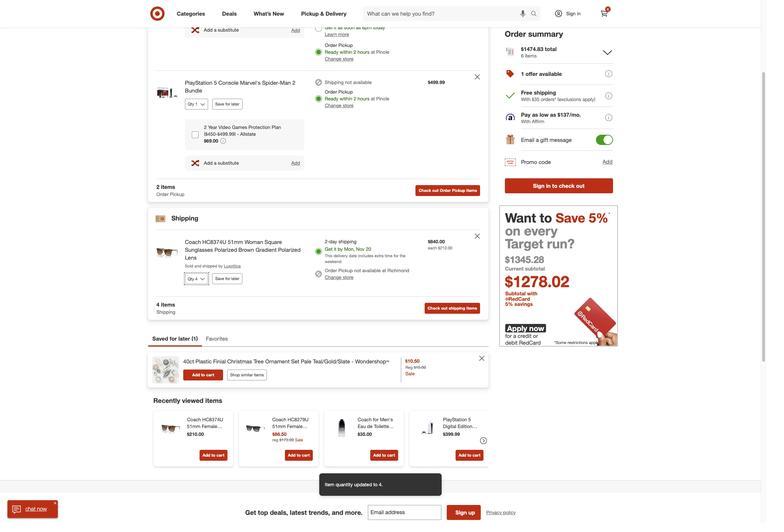 Task type: describe. For each thing, give the bounding box(es) containing it.
sign up
[[456, 509, 475, 516]]

now for apply
[[530, 323, 545, 333]]

code
[[539, 158, 552, 165]]

add to cart button for coach hc8374u 51mm female square sunglasses polarized
[[200, 450, 228, 461]]

$86.50 reg $173.00 sale
[[273, 431, 303, 442]]

saved for later ( 1 )
[[152, 335, 198, 342]]

$1345.28
[[506, 253, 545, 265]]

deals link
[[217, 6, 245, 21]]

what's new
[[254, 10, 284, 17]]

save down shipped
[[215, 276, 224, 281]]

add to cart button for playstation 5 digital edition console
[[456, 450, 484, 461]]

on
[[506, 223, 521, 238]]

polarized for female
[[187, 444, 207, 450]]

beauty
[[368, 444, 383, 450]]

a inside apply now for a credit or debit redcard
[[514, 332, 517, 339]]

sat,
[[344, 2, 353, 8]]

and inside coach hc8374u 51mm woman square sunglasses polarized brown gradient polarized lens sold and shipped by luxottica
[[195, 263, 201, 268]]

get top deals, latest trends, and more.
[[245, 509, 363, 516]]

pickup inside check out order pickup items button
[[452, 188, 466, 193]]

coach hc8374u 51mm woman square sunglasses polarized brown gradient polarized lens link
[[185, 238, 305, 262]]

run?
[[548, 236, 575, 251]]

order inside order pickup not available at richmond change store
[[325, 268, 337, 273]]

1 change store button from the top
[[325, 55, 354, 62]]

at inside order pickup not available at richmond change store
[[382, 268, 386, 273]]

apply now for a credit or debit redcard
[[506, 323, 545, 346]]

subtotal
[[506, 290, 526, 297]]

3 save for later button from the top
[[212, 273, 243, 284]]

cart item ready to fulfill group containing get it by sat, nov 18
[[148, 0, 489, 70]]

as down 'day' on the left top of the page
[[338, 25, 343, 30]]

cart for coach for men's eau de toilette perfume travel spray - 0.5 fl oz - ulta beauty
[[387, 453, 395, 458]]

2 items order pickup
[[157, 183, 185, 197]]

check for playstation 5 console marvel's spider-man 2 bundle
[[419, 188, 431, 193]]

a left gift
[[536, 137, 539, 143]]

40ct
[[183, 358, 194, 365]]

cart for playstation 5 digital edition console
[[473, 453, 481, 458]]

games
[[232, 124, 247, 130]]

nov inside get it by sat, nov 18 when you order by 12:00pm tomorrow
[[354, 2, 363, 8]]

deals,
[[270, 509, 288, 516]]

add to cart button down plastic
[[183, 370, 223, 380]]

1 vertical spatial with
[[528, 290, 538, 297]]

check out order pickup items
[[419, 188, 477, 193]]

de
[[367, 423, 373, 429]]

sign for sign in
[[567, 11, 576, 16]]

ulta
[[358, 444, 367, 450]]

current
[[506, 265, 524, 272]]

coach hc8374u 51mm female square sunglasses polarized
[[187, 417, 223, 450]]

credit
[[518, 332, 532, 339]]

4.
[[379, 482, 383, 487]]

debit
[[506, 339, 518, 346]]

out for playstation 5 console marvel's spider-man 2 bundle
[[433, 188, 439, 193]]

trends,
[[309, 509, 330, 516]]

with inside same day delivery with shipt get it as soon as 6pm today learn more
[[367, 18, 376, 24]]

chat now dialog
[[8, 500, 58, 518]]

$840.00 each $210.00
[[428, 239, 453, 250]]

it inside 2-day shipping get it by mon, nov 20 this delivery date includes extra time for the weekend.
[[334, 246, 337, 252]]

✕
[[54, 501, 56, 505]]

categories link
[[171, 6, 214, 21]]

store pickup radio for third change store button from the bottom of the page
[[316, 49, 322, 55]]

email a gift message
[[522, 137, 572, 143]]

0 horizontal spatial 5%
[[506, 301, 513, 307]]

available for 1 offer available
[[540, 71, 563, 77]]

$840.00
[[428, 239, 445, 244]]

sign in
[[567, 11, 581, 16]]

- left 0.5 on the bottom of page
[[372, 437, 373, 443]]

✕ button
[[52, 500, 58, 506]]

by right order on the left top of the page
[[356, 9, 361, 14]]

2 vertical spatial shipping
[[157, 309, 175, 315]]

at right safely on the bottom left of the page
[[352, 484, 356, 489]]

latest
[[290, 509, 307, 516]]

$1474.83 total 6 items
[[522, 46, 557, 58]]

$499.99)
[[218, 131, 236, 137]]

up
[[469, 509, 475, 516]]

to inside button
[[553, 182, 558, 189]]

quantity
[[336, 482, 353, 487]]

shop similar items button
[[227, 370, 267, 380]]

email
[[522, 137, 535, 143]]

*some restrictions apply.
[[555, 340, 600, 345]]

$35.00
[[358, 431, 372, 437]]

2 add a substitute from the top
[[204, 160, 239, 166]]

6pm
[[362, 25, 372, 30]]

cart item ready to fulfill group for 2
[[148, 71, 489, 179]]

when
[[325, 9, 336, 14]]

*some
[[555, 340, 567, 345]]

*
[[609, 211, 611, 216]]

available for shipping not available
[[354, 79, 372, 85]]

sunglasses for coach hc8374u 51mm woman square sunglasses polarized brown gradient polarized lens sold and shipped by luxottica
[[185, 246, 213, 253]]

$86.50
[[273, 431, 287, 437]]

$35
[[532, 96, 540, 102]]

target inside the on every target run?
[[506, 236, 544, 251]]

$173.00
[[280, 437, 294, 442]]

lens
[[185, 254, 197, 261]]

6 link
[[597, 6, 612, 21]]

on every target run?
[[506, 223, 575, 251]]

5 for console
[[214, 79, 217, 86]]

save for later for second save for later button
[[215, 101, 240, 106]]

2 inside 2 items order pickup
[[157, 183, 160, 190]]

in for sign in to check out
[[547, 182, 551, 189]]

0 horizontal spatial 1
[[193, 335, 196, 342]]

playstation 5 console marvel's spider-man 2 bundle
[[185, 79, 296, 94]]

items inside button
[[467, 188, 477, 193]]

apply)
[[583, 96, 596, 102]]

change for third change store button from the bottom of the page
[[325, 56, 342, 62]]

this
[[325, 253, 333, 258]]

to inside $210.00 add to cart
[[212, 453, 215, 458]]

a down deals link
[[214, 27, 217, 33]]

nov inside 2-day shipping get it by mon, nov 20 this delivery date includes extra time for the weekend.
[[356, 246, 365, 252]]

perfume
[[358, 430, 376, 436]]

hc8374u for woman
[[203, 239, 226, 245]]

1 horizontal spatial 5%
[[590, 210, 609, 226]]

3 change store button from the top
[[325, 274, 354, 281]]

item
[[325, 482, 335, 487]]

check for coach hc8374u 51mm woman square sunglasses polarized brown gradient polarized lens
[[428, 306, 440, 311]]

to right want
[[540, 210, 553, 226]]

as right "low"
[[551, 111, 557, 118]]

apply now button
[[506, 323, 547, 333]]

order pickup not available at richmond change store
[[325, 268, 410, 280]]

sign for sign up
[[456, 509, 467, 516]]

sign in link
[[549, 6, 592, 21]]

pickup inside 2 items order pickup
[[170, 191, 185, 197]]

at down 6pm
[[371, 49, 375, 55]]

spider-
[[262, 79, 280, 86]]

cart for coach hc8374u 51mm female square sunglasses polarized
[[217, 453, 225, 458]]

square for female
[[187, 430, 202, 436]]

to down $86.50 reg $173.00 sale
[[297, 453, 301, 458]]

5 for digital
[[469, 417, 471, 422]]

change for second change store button from the bottom of the page
[[325, 102, 342, 108]]

playstation 5 digital edition console link
[[443, 416, 483, 436]]

cart down $86.50 reg $173.00 sale
[[302, 453, 310, 458]]

get left top
[[245, 509, 256, 516]]

search
[[528, 11, 545, 18]]

now for chat
[[37, 505, 47, 512]]

cart
[[379, 484, 388, 489]]

same day delivery with shipt get it as soon as 6pm today learn more
[[325, 18, 388, 37]]

2-day shipping get it by mon, nov 20 this delivery date includes extra time for the weekend.
[[325, 239, 406, 264]]

learn
[[325, 31, 337, 37]]

1 horizontal spatial add to cart
[[288, 453, 310, 458]]

want
[[506, 210, 537, 226]]

subtotal
[[526, 265, 546, 272]]

coach for coach hc8374u 51mm female square sunglasses polarized
[[187, 417, 201, 422]]

0.5
[[375, 437, 381, 443]]

shipping for shipping not available
[[325, 79, 344, 85]]

Service plan checkbox
[[192, 131, 199, 138]]

console inside playstation 5 digital edition console
[[443, 430, 461, 436]]

order inside 2 items order pickup
[[157, 191, 169, 197]]

1 horizontal spatial 6
[[608, 7, 609, 11]]

1 offer available
[[522, 71, 563, 77]]

store inside order pickup not available at richmond change store
[[343, 274, 354, 280]]

save up video
[[215, 101, 224, 106]]

coach for coach hc8374u 51mm woman square sunglasses polarized brown gradient polarized lens sold and shipped by luxottica
[[185, 239, 201, 245]]

soon
[[344, 25, 355, 30]]

1 vertical spatial and
[[332, 509, 344, 516]]

to left 4.
[[374, 482, 378, 487]]

to inside $399.99 add to cart
[[468, 453, 472, 458]]

add to cart button for coach for men's eau de toilette perfume travel spray - 0.5 fl oz - ulta beauty
[[370, 450, 398, 461]]

1 hours from the top
[[358, 49, 370, 55]]

What can we help you find? suggestions appear below search field
[[363, 6, 533, 21]]

woman
[[245, 239, 263, 245]]

40ct plastic finial christmas tree ornament set pale teal/gold/slate - wondershop&#8482; image
[[152, 356, 179, 384]]

luxottica link
[[224, 263, 241, 268]]

1 save for later button from the top
[[212, 6, 243, 17]]

female for square
[[202, 423, 217, 429]]

delivery for day
[[348, 18, 365, 24]]

0 vertical spatial not
[[345, 79, 352, 85]]

or
[[534, 332, 538, 339]]

rectangle
[[273, 430, 294, 436]]

later down luxottica link
[[232, 276, 240, 281]]

you
[[337, 9, 344, 14]]

- inside "2 year video games protection plan ($450-$499.99) - allstate"
[[237, 131, 239, 137]]

viewed
[[182, 396, 204, 404]]

shipt
[[377, 18, 388, 24]]

deals
[[222, 10, 237, 17]]

gift
[[541, 137, 549, 143]]

to inside "40ct plastic finial christmas tree ornament set pale teal/gold/slate - wondershop™" list item
[[201, 372, 205, 377]]

change inside order pickup not available at richmond change store
[[325, 274, 342, 280]]

items inside $1474.83 total 6 items
[[526, 53, 537, 58]]

0 horizontal spatial target
[[357, 484, 370, 489]]

wondershop™
[[355, 358, 389, 365]]

restrictions
[[568, 340, 588, 345]]

coach hc8374u 51mm woman square sunglasses polarized brown gradient polarized lens image
[[154, 238, 181, 265]]

at down shipping not available
[[371, 96, 375, 101]]

pinole for third change store button from the bottom of the page
[[377, 49, 390, 55]]

it inside get it by sat, nov 18 when you order by 12:00pm tomorrow
[[334, 2, 337, 8]]

set
[[291, 358, 300, 365]]



Task type: vqa. For each thing, say whether or not it's contained in the screenshot.
the rightmost 5%
yes



Task type: locate. For each thing, give the bounding box(es) containing it.
shop inside button
[[230, 372, 240, 377]]

at
[[371, 49, 375, 55], [371, 96, 375, 101], [382, 268, 386, 273], [352, 484, 356, 489]]

within for second change store button from the bottom of the page
[[340, 96, 353, 101]]

0 vertical spatial now
[[530, 323, 545, 333]]

0 vertical spatial hours
[[358, 49, 370, 55]]

1 vertical spatial in
[[547, 182, 551, 189]]

1 within from the top
[[340, 49, 353, 55]]

as up affirm
[[533, 111, 539, 118]]

sign for sign in to check out
[[534, 182, 545, 189]]

1 vertical spatial nov
[[356, 246, 365, 252]]

hc8374u inside coach hc8374u 51mm woman square sunglasses polarized brown gradient polarized lens sold and shipped by luxottica
[[203, 239, 226, 245]]

2 inside playstation 5 console marvel's spider-man 2 bundle
[[293, 79, 296, 86]]

a left credit on the bottom of page
[[514, 332, 517, 339]]

with inside pay as low as $137/mo. with affirm
[[522, 118, 531, 124]]

items inside 4 items shipping
[[161, 301, 175, 308]]

40ct plastic finial christmas tree ornament set pale teal/gold/slate - wondershop™ link
[[183, 358, 389, 365]]

store for second change store button from the bottom of the page
[[343, 102, 354, 108]]

sale for $10.50
[[406, 371, 415, 376]]

sunglasses inside coach hc8374u 51mm woman square sunglasses polarized brown gradient polarized lens sold and shipped by luxottica
[[185, 246, 213, 253]]

with up savings
[[528, 290, 538, 297]]

delivery for &
[[326, 10, 347, 17]]

1 horizontal spatial polarized
[[215, 246, 237, 253]]

add to cart down $173.00
[[288, 453, 310, 458]]

not available radio
[[316, 271, 322, 277]]

1 vertical spatial ready
[[325, 96, 339, 101]]

0 horizontal spatial shop
[[230, 372, 240, 377]]

- inside list item
[[352, 358, 354, 365]]

0 vertical spatial in
[[577, 11, 581, 16]]

1 inside button
[[522, 71, 525, 77]]

add to cart inside "40ct plastic finial christmas tree ornament set pale teal/gold/slate - wondershop™" list item
[[192, 372, 214, 377]]

2 vertical spatial change
[[325, 274, 342, 280]]

summary
[[529, 29, 564, 38]]

order pickup ready within 2 hours at pinole change store down more
[[325, 42, 390, 62]]

None radio
[[316, 1, 322, 8]]

order pickup ready within 2 hours at pinole change store for second change store button from the bottom of the page
[[325, 89, 390, 108]]

None radio
[[316, 25, 322, 32], [316, 79, 322, 86], [316, 248, 322, 255], [316, 25, 322, 32], [316, 79, 322, 86], [316, 248, 322, 255]]

later left (
[[178, 335, 190, 342]]

square down viewed
[[187, 430, 202, 436]]

playstation for playstation 5 console marvel's spider-man 2 bundle
[[185, 79, 213, 86]]

1 vertical spatial console
[[443, 430, 461, 436]]

recently
[[153, 396, 180, 404]]

cart item ready to fulfill group containing playstation 5 console marvel's spider-man 2 bundle
[[148, 71, 489, 179]]

pinole
[[377, 49, 390, 55], [377, 96, 390, 101]]

shop for shop similar items
[[230, 372, 240, 377]]

3 store from the top
[[343, 274, 354, 280]]

now inside apply now for a credit or debit redcard
[[530, 323, 545, 333]]

available
[[540, 71, 563, 77], [354, 79, 372, 85], [363, 268, 381, 273]]

want to save 5% *
[[506, 210, 611, 226]]

0 horizontal spatial shipping
[[339, 239, 357, 244]]

2 horizontal spatial polarized
[[278, 246, 301, 253]]

by up 'delivery'
[[338, 246, 343, 252]]

51mm inside the coach hc8279u 51mm female rectangle sunglasses
[[273, 423, 286, 429]]

with down free
[[522, 96, 531, 102]]

pickup inside pickup & delivery link
[[301, 10, 319, 17]]

substitute down "deals"
[[218, 27, 239, 33]]

playstation
[[185, 79, 213, 86], [443, 417, 467, 422]]

female for rectangle
[[287, 423, 303, 429]]

-
[[237, 131, 239, 137], [352, 358, 354, 365], [372, 437, 373, 443], [393, 437, 395, 443]]

None text field
[[368, 505, 442, 520]]

video
[[219, 124, 231, 130]]

51mm inside the coach hc8374u 51mm female square sunglasses polarized
[[187, 423, 201, 429]]

pickup inside order pickup not available at richmond change store
[[339, 268, 353, 273]]

1 horizontal spatial with
[[528, 290, 538, 297]]

coach up the eau
[[358, 417, 372, 422]]

51mm for coach hc8279u 51mm female rectangle sunglasses
[[273, 423, 286, 429]]

redcard
[[509, 296, 531, 302], [520, 339, 541, 346]]

cart inside $210.00 add to cart
[[217, 453, 225, 458]]

1 vertical spatial target
[[357, 484, 370, 489]]

get inside 2-day shipping get it by mon, nov 20 this delivery date includes extra time for the weekend.
[[325, 246, 333, 252]]

$210.00 inside $840.00 each $210.00
[[438, 245, 453, 250]]

add a substitute
[[204, 27, 239, 33], [204, 160, 239, 166]]

apply
[[508, 323, 528, 333]]

51mm up $86.50
[[273, 423, 286, 429]]

hc8374u
[[203, 239, 226, 245], [202, 417, 223, 422]]

0 vertical spatial sale
[[406, 371, 415, 376]]

check inside check out order pickup items button
[[419, 188, 431, 193]]

0 horizontal spatial $210.00
[[187, 431, 204, 437]]

2 order pickup ready within 2 hours at pinole change store from the top
[[325, 89, 390, 108]]

more.
[[345, 509, 363, 516]]

ready
[[325, 49, 339, 55], [325, 96, 339, 101]]

40ct plastic finial christmas tree ornament set pale teal/gold/slate - wondershop™ list item
[[148, 352, 489, 388]]

1 horizontal spatial female
[[287, 423, 303, 429]]

add inside $210.00 add to cart
[[203, 453, 210, 458]]

2 horizontal spatial out
[[577, 182, 585, 189]]

2 store pickup radio from the top
[[316, 95, 322, 102]]

0 vertical spatial 5%
[[590, 210, 609, 226]]

$1345.28 current subtotal $1278.02
[[506, 253, 570, 291]]

shipping for shipping
[[172, 214, 198, 222]]

what's
[[254, 10, 271, 17]]

0 horizontal spatial female
[[202, 423, 217, 429]]

2 vertical spatial change store button
[[325, 274, 354, 281]]

1 vertical spatial add a substitute
[[204, 160, 239, 166]]

$210.00 down viewed
[[187, 431, 204, 437]]

1 horizontal spatial console
[[443, 430, 461, 436]]

cart inside $35.00 add to cart
[[387, 453, 395, 458]]

a down $69.00
[[214, 160, 217, 166]]

1 horizontal spatial and
[[332, 509, 344, 516]]

shipping for out
[[449, 306, 466, 311]]

- right oz
[[393, 437, 395, 443]]

to down coach hc8374u 51mm female square sunglasses polarized link on the left
[[212, 453, 215, 458]]

finial
[[213, 358, 226, 365]]

by up you
[[338, 2, 343, 8]]

now inside button
[[37, 505, 47, 512]]

0 horizontal spatial in
[[547, 182, 551, 189]]

new
[[273, 10, 284, 17]]

by right shipped
[[219, 263, 223, 268]]

playstation for playstation 5 digital edition console
[[443, 417, 467, 422]]

1 horizontal spatial target
[[506, 236, 544, 251]]

items inside 2 items order pickup
[[161, 183, 175, 190]]

2 vertical spatial sign
[[456, 509, 467, 516]]

eau
[[358, 423, 366, 429]]

shop left safely on the bottom left of the page
[[326, 484, 337, 489]]

1 horizontal spatial in
[[577, 11, 581, 16]]

each
[[428, 245, 437, 250]]

out inside button
[[442, 306, 448, 311]]

store for third change store button from the bottom of the page
[[343, 56, 354, 62]]

3 it from the top
[[334, 246, 337, 252]]

it up when on the left top of the page
[[334, 2, 337, 8]]

target up the $1345.28
[[506, 236, 544, 251]]

sale
[[406, 371, 415, 376], [295, 437, 303, 442]]

1 vertical spatial substitute
[[218, 160, 239, 166]]

0 vertical spatial target
[[506, 236, 544, 251]]

order pickup ready within 2 hours at pinole change store for third change store button from the bottom of the page
[[325, 42, 390, 62]]

playstation up bundle
[[185, 79, 213, 86]]

get it by sat, nov 18 when you order by 12:00pm tomorrow
[[325, 2, 399, 14]]

cart down coach hc8374u 51mm female square sunglasses polarized link on the left
[[217, 453, 225, 458]]

saved
[[152, 335, 168, 342]]

cart inside $399.99 add to cart
[[473, 453, 481, 458]]

coach inside the coach for men's eau de toilette perfume travel spray - 0.5 fl oz - ulta beauty
[[358, 417, 372, 422]]

1 vertical spatial sign
[[534, 182, 545, 189]]

0 horizontal spatial out
[[433, 188, 439, 193]]

square inside coach hc8374u 51mm woman square sunglasses polarized brown gradient polarized lens sold and shipped by luxottica
[[265, 239, 282, 245]]

1 left offer
[[522, 71, 525, 77]]

40ct plastic finial christmas tree ornament set pale teal/gold/slate - wondershop™
[[183, 358, 389, 365]]

add to cart button down coach hc8374u 51mm female square sunglasses polarized link on the left
[[200, 450, 228, 461]]

2 change from the top
[[325, 102, 342, 108]]

51mm inside coach hc8374u 51mm woman square sunglasses polarized brown gradient polarized lens sold and shipped by luxottica
[[228, 239, 243, 245]]

add a substitute down $69.00
[[204, 160, 239, 166]]

2 within from the top
[[340, 96, 353, 101]]

- left wondershop™
[[352, 358, 354, 365]]

in inside button
[[547, 182, 551, 189]]

console inside playstation 5 console marvel's spider-man 2 bundle
[[219, 79, 239, 86]]

add inside "40ct plastic finial christmas tree ornament set pale teal/gold/slate - wondershop™" list item
[[192, 372, 200, 377]]

playstation 5 digital edition console image
[[416, 416, 439, 440], [416, 416, 439, 440]]

within down more
[[340, 49, 353, 55]]

christmas
[[227, 358, 252, 365]]

shipping for day
[[339, 239, 357, 244]]

2 vertical spatial store
[[343, 274, 354, 280]]

coach inside the coach hc8374u 51mm female square sunglasses polarized
[[187, 417, 201, 422]]

female inside the coach hc8279u 51mm female rectangle sunglasses
[[287, 423, 303, 429]]

add to cart button for coach hc8279u 51mm female rectangle sunglasses
[[285, 450, 313, 461]]

extra
[[375, 253, 384, 258]]

0 vertical spatial save for later button
[[212, 6, 243, 17]]

square for woman
[[265, 239, 282, 245]]

available inside button
[[540, 71, 563, 77]]

2 store from the top
[[343, 102, 354, 108]]

it down "day"
[[334, 246, 337, 252]]

shipping
[[325, 79, 344, 85], [172, 214, 198, 222], [157, 309, 175, 315]]

2 substitute from the top
[[218, 160, 239, 166]]

fl
[[383, 437, 385, 443]]

1 vertical spatial cart item ready to fulfill group
[[148, 71, 489, 179]]

to inside $35.00 add to cart
[[382, 453, 386, 458]]

add inside $399.99 add to cart
[[459, 453, 467, 458]]

cart item ready to fulfill group
[[148, 0, 489, 70], [148, 71, 489, 179], [148, 230, 489, 297]]

1 vertical spatial playstation
[[443, 417, 467, 422]]

1 vertical spatial 1
[[193, 335, 196, 342]]

safely
[[338, 484, 351, 489]]

man
[[280, 79, 291, 86]]

coach down viewed
[[187, 417, 201, 422]]

gradient
[[256, 246, 277, 253]]

square
[[265, 239, 282, 245], [187, 430, 202, 436]]

free
[[522, 89, 533, 96]]

to
[[553, 182, 558, 189], [540, 210, 553, 226], [201, 372, 205, 377], [212, 453, 215, 458], [297, 453, 301, 458], [382, 453, 386, 458], [468, 453, 472, 458], [374, 482, 378, 487]]

chat
[[25, 505, 35, 512]]

richmond
[[388, 268, 410, 273]]

affirm image
[[505, 113, 516, 123], [506, 114, 515, 120]]

redcard down the "$1278.02"
[[509, 296, 531, 302]]

order
[[345, 9, 355, 14]]

every
[[525, 223, 558, 238]]

1 horizontal spatial shipping
[[449, 306, 466, 311]]

5 inside playstation 5 console marvel's spider-man 2 bundle
[[214, 79, 217, 86]]

teal/gold/slate
[[313, 358, 350, 365]]

within for third change store button from the bottom of the page
[[340, 49, 353, 55]]

1 store pickup radio from the top
[[316, 49, 322, 55]]

female up $210.00 add to cart
[[202, 423, 217, 429]]

51mm for coach hc8374u 51mm woman square sunglasses polarized brown gradient polarized lens sold and shipped by luxottica
[[228, 239, 243, 245]]

0 vertical spatial hc8374u
[[203, 239, 226, 245]]

change down shipping not available
[[325, 102, 342, 108]]

1 save for later from the top
[[215, 9, 240, 14]]

it inside same day delivery with shipt get it as soon as 6pm today learn more
[[334, 25, 337, 30]]

items
[[526, 53, 537, 58], [161, 183, 175, 190], [467, 188, 477, 193], [161, 301, 175, 308], [467, 306, 477, 311], [254, 372, 264, 377], [205, 396, 222, 404]]

2 vertical spatial it
[[334, 246, 337, 252]]

0 vertical spatial 5
[[214, 79, 217, 86]]

2 ready from the top
[[325, 96, 339, 101]]

polarized
[[215, 246, 237, 253], [278, 246, 301, 253], [187, 444, 207, 450]]

1 horizontal spatial 51mm
[[228, 239, 243, 245]]

3 change from the top
[[325, 274, 342, 280]]

1 horizontal spatial $210.00
[[438, 245, 453, 250]]

female
[[202, 423, 217, 429], [287, 423, 303, 429]]

console down digital
[[443, 430, 461, 436]]

not inside order pickup not available at richmond change store
[[354, 268, 361, 273]]

marvel's
[[240, 79, 261, 86]]

hc8374u inside the coach hc8374u 51mm female square sunglasses polarized
[[202, 417, 223, 422]]

cart down playstation 5 digital edition console link
[[473, 453, 481, 458]]

redcard down apply now button
[[520, 339, 541, 346]]

to down beauty
[[382, 453, 386, 458]]

coach for men's eau de toilette perfume travel spray - 0.5 fl oz - ulta beauty image
[[330, 416, 354, 440], [330, 416, 354, 440]]

1 store from the top
[[343, 56, 354, 62]]

playstation up digital
[[443, 417, 467, 422]]

0 vertical spatial ready
[[325, 49, 339, 55]]

toilette
[[374, 423, 389, 429]]

save for later for 3rd save for later button from the bottom of the page
[[215, 9, 240, 14]]

delivery inside same day delivery with shipt get it as soon as 6pm today learn more
[[348, 18, 365, 24]]

1 vertical spatial shop
[[326, 484, 337, 489]]

with up 6pm
[[367, 18, 376, 24]]

later down playstation 5 console marvel's spider-man 2 bundle
[[232, 101, 240, 106]]

3 cart item ready to fulfill group from the top
[[148, 230, 489, 297]]

1 horizontal spatial not
[[354, 268, 361, 273]]

1 vertical spatial order pickup ready within 2 hours at pinole change store
[[325, 89, 390, 108]]

2 inside "2 year video games protection plan ($450-$499.99) - allstate"
[[204, 124, 207, 130]]

sign inside button
[[456, 509, 467, 516]]

shipping inside button
[[449, 306, 466, 311]]

to down the 'edition'
[[468, 453, 472, 458]]

available inside order pickup not available at richmond change store
[[363, 268, 381, 273]]

0 vertical spatial redcard
[[509, 296, 531, 302]]

1 horizontal spatial delivery
[[348, 18, 365, 24]]

1 ready from the top
[[325, 49, 339, 55]]

0 vertical spatial console
[[219, 79, 239, 86]]

within down shipping not available
[[340, 96, 353, 101]]

2 save for later from the top
[[215, 101, 240, 106]]

store down date
[[343, 274, 354, 280]]

for inside 2-day shipping get it by mon, nov 20 this delivery date includes extra time for the weekend.
[[394, 253, 399, 258]]

coach for coach hc8279u 51mm female rectangle sunglasses
[[273, 417, 287, 422]]

store pickup radio for second change store button from the bottom of the page
[[316, 95, 322, 102]]

0 vertical spatial shop
[[230, 372, 240, 377]]

0 horizontal spatial and
[[195, 263, 201, 268]]

0 horizontal spatial with
[[367, 18, 376, 24]]

6 inside $1474.83 total 6 items
[[522, 53, 524, 58]]

pale
[[301, 358, 312, 365]]

save for later for first save for later button from the bottom
[[215, 276, 240, 281]]

1 vertical spatial change
[[325, 102, 342, 108]]

0 vertical spatial available
[[540, 71, 563, 77]]

delivery up soon
[[348, 18, 365, 24]]

sunglasses for coach hc8374u 51mm female square sunglasses polarized
[[187, 437, 212, 443]]

1 vertical spatial 5%
[[506, 301, 513, 307]]

items inside "40ct plastic finial christmas tree ornament set pale teal/gold/slate - wondershop™" list item
[[254, 372, 264, 377]]

order inside button
[[440, 188, 451, 193]]

hc8279u
[[288, 417, 309, 422]]

add to cart button down $399.99
[[456, 450, 484, 461]]

1 vertical spatial delivery
[[348, 18, 365, 24]]

1 female from the left
[[202, 423, 217, 429]]

1 add a substitute from the top
[[204, 27, 239, 33]]

shop for shop safely at target
[[326, 484, 337, 489]]

store up shipping not available
[[343, 56, 354, 62]]

change store button down weekend.
[[325, 274, 354, 281]]

2 with from the top
[[522, 118, 531, 124]]

2 change store button from the top
[[325, 102, 354, 109]]

it up learn more button
[[334, 25, 337, 30]]

1 vertical spatial available
[[354, 79, 372, 85]]

2 hours from the top
[[358, 96, 370, 101]]

2 pinole from the top
[[377, 96, 390, 101]]

1 vertical spatial store
[[343, 102, 354, 108]]

2 horizontal spatial 51mm
[[273, 423, 286, 429]]

sunglasses inside the coach hc8374u 51mm female square sunglasses polarized
[[187, 437, 212, 443]]

digital
[[443, 423, 457, 429]]

the
[[400, 253, 406, 258]]

to left check
[[553, 182, 558, 189]]

1 horizontal spatial playstation
[[443, 417, 467, 422]]

1 vertical spatial hc8374u
[[202, 417, 223, 422]]

as left 6pm
[[356, 25, 361, 30]]

now
[[530, 323, 545, 333], [37, 505, 47, 512]]

playstation inside playstation 5 digital edition console
[[443, 417, 467, 422]]

1 horizontal spatial sale
[[406, 371, 415, 376]]

in for sign in
[[577, 11, 581, 16]]

0 horizontal spatial delivery
[[326, 10, 347, 17]]

substitute
[[218, 27, 239, 33], [218, 160, 239, 166]]

sign inside button
[[534, 182, 545, 189]]

1 pinole from the top
[[377, 49, 390, 55]]

0 vertical spatial shipping
[[325, 79, 344, 85]]

0 vertical spatial store pickup radio
[[316, 49, 322, 55]]

in left check
[[547, 182, 551, 189]]

top
[[258, 509, 268, 516]]

2-
[[325, 239, 330, 244]]

save up run? on the right
[[556, 210, 586, 226]]

polarized inside the coach hc8374u 51mm female square sunglasses polarized
[[187, 444, 207, 450]]

with down pay
[[522, 118, 531, 124]]

polarized for woman
[[215, 246, 237, 253]]

playstation inside playstation 5 console marvel's spider-man 2 bundle
[[185, 79, 213, 86]]

1 horizontal spatial square
[[265, 239, 282, 245]]

order summary
[[505, 29, 564, 38]]

by inside coach hc8374u 51mm woman square sunglasses polarized brown gradient polarized lens sold and shipped by luxottica
[[219, 263, 223, 268]]

total
[[546, 46, 557, 52]]

1 horizontal spatial shop
[[326, 484, 337, 489]]

1 it from the top
[[334, 2, 337, 8]]

0 vertical spatial 6
[[608, 7, 609, 11]]

nov left 18
[[354, 2, 363, 8]]

later left what's
[[232, 9, 240, 14]]

1 horizontal spatial 1
[[522, 71, 525, 77]]

2 save for later button from the top
[[212, 99, 243, 109]]

out for coach hc8374u 51mm woman square sunglasses polarized brown gradient polarized lens
[[442, 306, 448, 311]]

1 cart item ready to fulfill group from the top
[[148, 0, 489, 70]]

in left 6 link
[[577, 11, 581, 16]]

1 vertical spatial pinole
[[377, 96, 390, 101]]

51mm up brown
[[228, 239, 243, 245]]

ready down the learn
[[325, 49, 339, 55]]

Store pickup radio
[[316, 49, 322, 55], [316, 95, 322, 102]]

51mm up $210.00 add to cart
[[187, 423, 201, 429]]

add to cart down plastic
[[192, 372, 214, 377]]

2 vertical spatial cart item ready to fulfill group
[[148, 230, 489, 297]]

5 inside playstation 5 digital edition console
[[469, 417, 471, 422]]

shipping inside 2-day shipping get it by mon, nov 20 this delivery date includes extra time for the weekend.
[[339, 239, 357, 244]]

coach hc8279u 51mm female rectangle sunglasses image
[[245, 416, 268, 440], [245, 416, 268, 440]]

ornament
[[265, 358, 290, 365]]

1 with from the top
[[522, 96, 531, 102]]

hours down shipping not available
[[358, 96, 370, 101]]

now right the apply
[[530, 323, 545, 333]]

square inside the coach hc8374u 51mm female square sunglasses polarized
[[187, 430, 202, 436]]

nov left 20
[[356, 246, 365, 252]]

redcard inside apply now for a credit or debit redcard
[[520, 339, 541, 346]]

includes
[[358, 253, 374, 258]]

0 horizontal spatial not
[[345, 79, 352, 85]]

coach for coach for men's eau de toilette perfume travel spray - 0.5 fl oz - ulta beauty
[[358, 417, 372, 422]]

to down plastic
[[201, 372, 205, 377]]

message
[[550, 137, 572, 143]]

plan
[[272, 124, 281, 130]]

shipping inside "free shipping with $35 orders* (exclusions apply)"
[[535, 89, 557, 96]]

female inside the coach hc8374u 51mm female square sunglasses polarized
[[202, 423, 217, 429]]

raisin bran breakfast cereal - 24oz - kellogg's image
[[154, 0, 181, 21]]

brown
[[239, 246, 254, 253]]

1 vertical spatial sale
[[295, 437, 303, 442]]

cart
[[206, 372, 214, 377], [217, 453, 225, 458], [302, 453, 310, 458], [387, 453, 395, 458], [473, 453, 481, 458]]

promo
[[522, 158, 538, 165]]

(
[[192, 335, 193, 342]]

1 vertical spatial now
[[37, 505, 47, 512]]

2 vertical spatial available
[[363, 268, 381, 273]]

check inside the check out shipping items button
[[428, 306, 440, 311]]

sale inside "$10.50 reg $15.00 sale"
[[406, 371, 415, 376]]

cart inside "40ct plastic finial christmas tree ornament set pale teal/gold/slate - wondershop™" list item
[[206, 372, 214, 377]]

change down the learn
[[325, 56, 342, 62]]

similar
[[241, 372, 253, 377]]

add inside $35.00 add to cart
[[374, 453, 381, 458]]

$210.00
[[438, 245, 453, 250], [187, 431, 204, 437]]

with inside "free shipping with $35 orders* (exclusions apply)"
[[522, 96, 531, 102]]

$210.00 inside $210.00 add to cart
[[187, 431, 204, 437]]

0 vertical spatial playstation
[[185, 79, 213, 86]]

and right sold
[[195, 263, 201, 268]]

at left richmond
[[382, 268, 386, 273]]

privacy
[[487, 510, 502, 515]]

0 vertical spatial add a substitute
[[204, 27, 239, 33]]

0 vertical spatial change store button
[[325, 55, 354, 62]]

sunglasses inside the coach hc8279u 51mm female rectangle sunglasses
[[273, 437, 297, 443]]

hours down 6pm
[[358, 49, 370, 55]]

by inside 2-day shipping get it by mon, nov 20 this delivery date includes extra time for the weekend.
[[338, 246, 343, 252]]

0 horizontal spatial playstation
[[185, 79, 213, 86]]

sunglasses for coach hc8279u 51mm female rectangle sunglasses
[[273, 437, 297, 443]]

0 vertical spatial and
[[195, 263, 201, 268]]

coach hc8374u 51mm female square sunglasses polarized image
[[159, 416, 183, 440], [159, 416, 183, 440]]

get up 'this'
[[325, 246, 333, 252]]

save right categories link
[[215, 9, 224, 14]]

0 vertical spatial $210.00
[[438, 245, 453, 250]]

change store button down shipping not available
[[325, 102, 354, 109]]

2 cart item ready to fulfill group from the top
[[148, 71, 489, 179]]

coach hc8279u 51mm female rectangle sunglasses link
[[273, 416, 312, 443]]

delivery
[[326, 10, 347, 17], [348, 18, 365, 24]]

2 female from the left
[[287, 423, 303, 429]]

add a substitute down "deals"
[[204, 27, 239, 33]]

1 change from the top
[[325, 56, 342, 62]]

1 substitute from the top
[[218, 27, 239, 33]]

ready for second change store button from the bottom of the page
[[325, 96, 339, 101]]

0 vertical spatial delivery
[[326, 10, 347, 17]]

sale inside $86.50 reg $173.00 sale
[[295, 437, 303, 442]]

with
[[522, 96, 531, 102], [522, 118, 531, 124]]

ready down shipping not available
[[325, 96, 339, 101]]

coach for men's eau de toilette perfume travel spray - 0.5 fl oz - ulta beauty link
[[358, 416, 397, 450]]

tomorrow
[[380, 9, 399, 14]]

console left marvel's
[[219, 79, 239, 86]]

0 vertical spatial with
[[367, 18, 376, 24]]

ready for third change store button from the bottom of the page
[[325, 49, 339, 55]]

coach
[[185, 239, 201, 245], [187, 417, 201, 422], [273, 417, 287, 422], [358, 417, 372, 422]]

pinole for second change store button from the bottom of the page
[[377, 96, 390, 101]]

sale for $86.50
[[295, 437, 303, 442]]

1 order pickup ready within 2 hours at pinole change store from the top
[[325, 42, 390, 62]]

get up when on the left top of the page
[[325, 2, 333, 8]]

1 vertical spatial save for later
[[215, 101, 240, 106]]

today
[[373, 25, 385, 30]]

0 vertical spatial store
[[343, 56, 354, 62]]

get inside same day delivery with shipt get it as soon as 6pm today learn more
[[325, 25, 333, 30]]

cart item ready to fulfill group containing coach hc8374u 51mm woman square sunglasses polarized brown gradient polarized lens
[[148, 230, 489, 297]]

51mm for coach hc8374u 51mm female square sunglasses polarized
[[187, 423, 201, 429]]

more
[[338, 31, 349, 37]]

target left 4.
[[357, 484, 370, 489]]

add to cart button down $173.00
[[285, 450, 313, 461]]

order pickup ready within 2 hours at pinole change store down shipping not available
[[325, 89, 390, 108]]

store down shipping not available
[[343, 102, 354, 108]]

0 horizontal spatial 6
[[522, 53, 524, 58]]

and left 'more.'
[[332, 509, 344, 516]]

hc8374u for female
[[202, 417, 223, 422]]

$210.00 down $840.00
[[438, 245, 453, 250]]

day
[[339, 18, 347, 24]]

- down the "games"
[[237, 131, 239, 137]]

0 vertical spatial cart item ready to fulfill group
[[148, 0, 489, 70]]

favorites
[[206, 335, 228, 342]]

3 save for later from the top
[[215, 276, 240, 281]]

0 vertical spatial with
[[522, 96, 531, 102]]

sign left 6 link
[[567, 11, 576, 16]]

coach inside coach hc8374u 51mm woman square sunglasses polarized brown gradient polarized lens sold and shipped by luxottica
[[185, 239, 201, 245]]

cart item ready to fulfill group for 4
[[148, 230, 489, 297]]

playstation 5 console marvel&#39;s spider-man 2 bundle image
[[154, 79, 181, 106]]

0 horizontal spatial sale
[[295, 437, 303, 442]]

coach inside the coach hc8279u 51mm female rectangle sunglasses
[[273, 417, 287, 422]]

check out shipping items
[[428, 306, 477, 311]]

0 horizontal spatial now
[[37, 505, 47, 512]]

female down hc8279u
[[287, 423, 303, 429]]

for inside the coach for men's eau de toilette perfume travel spray - 0.5 fl oz - ulta beauty
[[373, 417, 379, 422]]

1 vertical spatial store pickup radio
[[316, 95, 322, 102]]

1 vertical spatial $210.00
[[187, 431, 204, 437]]

12:00pm
[[362, 9, 378, 14]]

bundle
[[185, 87, 202, 94]]

2 it from the top
[[334, 25, 337, 30]]

get inside get it by sat, nov 18 when you order by 12:00pm tomorrow
[[325, 2, 333, 8]]

add to cart button down beauty
[[370, 450, 398, 461]]

0 vertical spatial within
[[340, 49, 353, 55]]

for inside apply now for a credit or debit redcard
[[506, 332, 512, 339]]

0 vertical spatial order pickup ready within 2 hours at pinole change store
[[325, 42, 390, 62]]

sign left the up
[[456, 509, 467, 516]]

square up 'gradient'
[[265, 239, 282, 245]]



